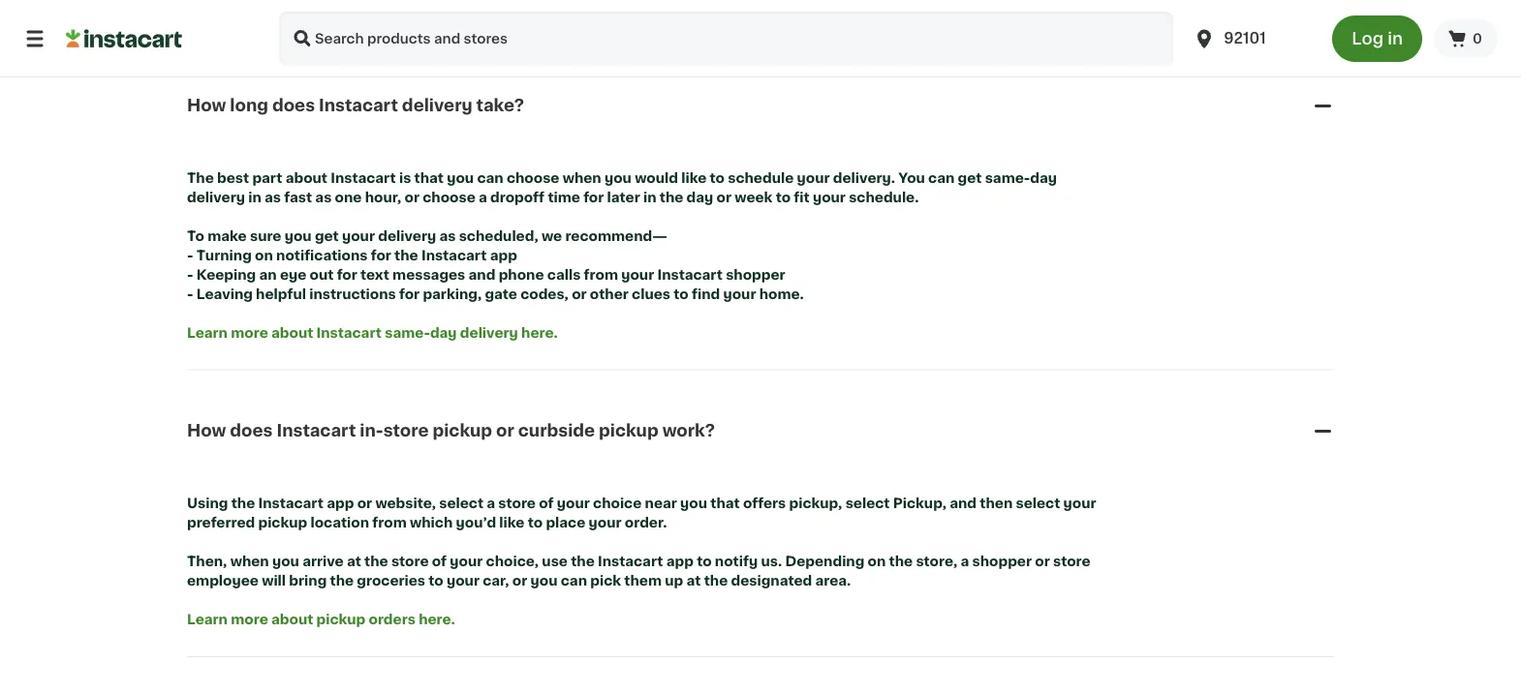 Task type: vqa. For each thing, say whether or not it's contained in the screenshot.
Pharmacy in the right of the page
no



Task type: locate. For each thing, give the bounding box(es) containing it.
0 horizontal spatial shopper
[[726, 268, 786, 281]]

and inside to make sure you get your delivery as scheduled, we recommend— - turning on notifications for the instacart app - keeping an eye out for text messages and phone calls from your instacart shopper - leaving helpful instructions for parking, gate codes, or other clues to find your home.
[[469, 268, 496, 281]]

instacart inside dropdown button
[[319, 97, 398, 114]]

about up fast
[[286, 171, 327, 185]]

1 vertical spatial like
[[499, 516, 525, 530]]

groceries
[[357, 575, 425, 588]]

1 horizontal spatial can
[[561, 575, 587, 588]]

as
[[265, 190, 281, 204], [315, 190, 332, 204], [439, 229, 456, 243]]

1 horizontal spatial that
[[711, 497, 740, 511]]

0 vertical spatial -
[[187, 249, 193, 262]]

here. right 'order'
[[473, 0, 510, 14]]

does inside how does instacart in-store pickup or curbside pickup work? 'dropdown button'
[[230, 423, 273, 440]]

learn for learn more about how to place an order here.
[[187, 0, 228, 14]]

0 vertical spatial and
[[469, 268, 496, 281]]

your down one
[[342, 229, 375, 243]]

0 horizontal spatial same-
[[385, 326, 430, 340]]

to make sure you get your delivery as scheduled, we recommend— - turning on notifications for the instacart app - keeping an eye out for text messages and phone calls from your instacart shopper - leaving helpful instructions for parking, gate codes, or other clues to find your home.
[[187, 229, 804, 301]]

that inside using the instacart app or website, select a store of your choice near you that offers pickup, select pickup, and then select your preferred pickup location from which you'd like to place your order.
[[711, 497, 740, 511]]

you right near
[[680, 497, 707, 511]]

choose
[[507, 171, 560, 185], [423, 190, 476, 204]]

long
[[230, 97, 268, 114]]

choose up dropoff
[[507, 171, 560, 185]]

instacart inside the best part about instacart is that you can choose when you would like to schedule your delivery. you can get same-day delivery in as fast as one hour, or choose a dropoff time for later in the day or week to fit your schedule.
[[331, 171, 396, 185]]

on
[[255, 249, 273, 262], [868, 555, 886, 569]]

0 vertical spatial more
[[231, 0, 268, 14]]

1 vertical spatial at
[[687, 575, 701, 588]]

a right the store,
[[961, 555, 969, 569]]

1 vertical spatial get
[[315, 229, 339, 243]]

0 vertical spatial at
[[347, 555, 361, 569]]

0 vertical spatial from
[[584, 268, 618, 281]]

0 vertical spatial when
[[563, 171, 601, 185]]

in right log
[[1388, 31, 1403, 47]]

in
[[1388, 31, 1403, 47], [248, 190, 261, 204], [643, 190, 657, 204]]

of down which
[[432, 555, 447, 569]]

2 select from the left
[[846, 497, 890, 511]]

0 horizontal spatial on
[[255, 249, 273, 262]]

- left leaving
[[187, 287, 193, 301]]

1 vertical spatial does
[[230, 423, 273, 440]]

2 horizontal spatial app
[[666, 555, 694, 569]]

1 horizontal spatial select
[[846, 497, 890, 511]]

0 horizontal spatial and
[[469, 268, 496, 281]]

a left dropoff
[[479, 190, 487, 204]]

how
[[187, 97, 226, 114], [187, 423, 226, 440]]

1 vertical spatial shopper
[[972, 555, 1032, 569]]

1 horizontal spatial when
[[563, 171, 601, 185]]

1 horizontal spatial shopper
[[972, 555, 1032, 569]]

delivery
[[402, 97, 473, 114], [187, 190, 245, 204], [378, 229, 436, 243], [460, 326, 518, 340]]

instacart inside then, when you arrive at the store of your choice, use the instacart app to notify us. depending on the store, a shopper or store employee will bring the groceries to your car, or you can pick them up at the designated area.
[[598, 555, 663, 569]]

that left the offers
[[711, 497, 740, 511]]

2 more from the top
[[231, 326, 268, 340]]

when up will
[[230, 555, 269, 569]]

about
[[271, 0, 313, 14], [286, 171, 327, 185], [271, 326, 313, 340], [271, 613, 313, 627]]

1 vertical spatial place
[[546, 516, 586, 530]]

store
[[383, 423, 429, 440], [498, 497, 536, 511], [391, 555, 429, 569], [1053, 555, 1091, 569]]

1 - from the top
[[187, 249, 193, 262]]

1 horizontal spatial in
[[643, 190, 657, 204]]

2 vertical spatial here.
[[419, 613, 455, 627]]

that right is
[[414, 171, 444, 185]]

here. right orders
[[419, 613, 455, 627]]

1 how from the top
[[187, 97, 226, 114]]

on down sure
[[255, 249, 273, 262]]

1 horizontal spatial as
[[315, 190, 332, 204]]

1 vertical spatial of
[[432, 555, 447, 569]]

0 horizontal spatial from
[[372, 516, 407, 530]]

0 horizontal spatial that
[[414, 171, 444, 185]]

0 horizontal spatial an
[[259, 268, 277, 281]]

from inside using the instacart app or website, select a store of your choice near you that offers pickup, select pickup, and then select your preferred pickup location from which you'd like to place your order.
[[372, 516, 407, 530]]

place
[[368, 0, 407, 14], [546, 516, 586, 530]]

you up will
[[272, 555, 299, 569]]

2 - from the top
[[187, 268, 193, 281]]

1 horizontal spatial and
[[950, 497, 977, 511]]

2 vertical spatial day
[[430, 326, 457, 340]]

delivery down the
[[187, 190, 245, 204]]

store inside using the instacart app or website, select a store of your choice near you that offers pickup, select pickup, and then select your preferred pickup location from which you'd like to place your order.
[[498, 497, 536, 511]]

choose up scheduled, at left top
[[423, 190, 476, 204]]

us.
[[761, 555, 782, 569]]

you
[[898, 171, 925, 185]]

1 vertical spatial how
[[187, 423, 226, 440]]

a up you'd on the bottom left of the page
[[487, 497, 495, 511]]

to left find
[[674, 287, 689, 301]]

delivery.
[[833, 171, 895, 185]]

1 vertical spatial app
[[327, 497, 354, 511]]

instacart logo image
[[66, 27, 182, 50]]

shopper inside then, when you arrive at the store of your choice, use the instacart app to notify us. depending on the store, a shopper or store employee will bring the groceries to your car, or you can pick them up at the designated area.
[[972, 555, 1032, 569]]

you down use
[[531, 575, 558, 588]]

1 vertical spatial and
[[950, 497, 977, 511]]

for
[[584, 190, 604, 204], [371, 249, 391, 262], [337, 268, 357, 281], [399, 287, 420, 301]]

2 92101 button from the left
[[1193, 12, 1309, 66]]

0 vertical spatial same-
[[985, 171, 1030, 185]]

1 horizontal spatial on
[[868, 555, 886, 569]]

helpful
[[256, 287, 306, 301]]

0 horizontal spatial when
[[230, 555, 269, 569]]

the down notify
[[704, 575, 728, 588]]

get up notifications
[[315, 229, 339, 243]]

as down the part
[[265, 190, 281, 204]]

to left notify
[[697, 555, 712, 569]]

to
[[349, 0, 364, 14], [710, 171, 725, 185], [776, 190, 791, 204], [674, 287, 689, 301], [528, 516, 543, 530], [697, 555, 712, 569], [429, 575, 444, 588]]

get inside to make sure you get your delivery as scheduled, we recommend— - turning on notifications for the instacart app - keeping an eye out for text messages and phone calls from your instacart shopper - leaving helpful instructions for parking, gate codes, or other clues to find your home.
[[315, 229, 339, 243]]

you
[[447, 171, 474, 185], [605, 171, 632, 185], [285, 229, 312, 243], [680, 497, 707, 511], [272, 555, 299, 569], [531, 575, 558, 588]]

1 vertical spatial that
[[711, 497, 740, 511]]

1 horizontal spatial at
[[687, 575, 701, 588]]

your
[[797, 171, 830, 185], [813, 190, 846, 204], [342, 229, 375, 243], [621, 268, 654, 281], [723, 287, 756, 301], [557, 497, 590, 511], [1064, 497, 1096, 511], [589, 516, 622, 530], [450, 555, 483, 569], [447, 575, 480, 588]]

as up messages
[[439, 229, 456, 243]]

1 vertical spatial a
[[487, 497, 495, 511]]

- down 'to'
[[187, 249, 193, 262]]

0 horizontal spatial app
[[327, 497, 354, 511]]

pickup up arrive
[[258, 516, 307, 530]]

turning
[[196, 249, 252, 262]]

store,
[[916, 555, 958, 569]]

1 horizontal spatial get
[[958, 171, 982, 185]]

-
[[187, 249, 193, 262], [187, 268, 193, 281], [187, 287, 193, 301]]

shopper
[[726, 268, 786, 281], [972, 555, 1032, 569]]

get right you
[[958, 171, 982, 185]]

and left then
[[950, 497, 977, 511]]

0 vertical spatial get
[[958, 171, 982, 185]]

can down use
[[561, 575, 587, 588]]

app inside then, when you arrive at the store of your choice, use the instacart app to notify us. depending on the store, a shopper or store employee will bring the groceries to your car, or you can pick them up at the designated area.
[[666, 555, 694, 569]]

an up helpful
[[259, 268, 277, 281]]

offers
[[743, 497, 786, 511]]

of
[[539, 497, 554, 511], [432, 555, 447, 569]]

your right fit
[[813, 190, 846, 204]]

1 vertical spatial when
[[230, 555, 269, 569]]

the down arrive
[[330, 575, 354, 588]]

select up you'd on the bottom left of the page
[[439, 497, 484, 511]]

92101 button
[[1181, 12, 1321, 66], [1193, 12, 1309, 66]]

2 horizontal spatial in
[[1388, 31, 1403, 47]]

2 how from the top
[[187, 423, 226, 440]]

None search field
[[279, 12, 1174, 66]]

2 vertical spatial learn
[[187, 613, 228, 627]]

and inside using the instacart app or website, select a store of your choice near you that offers pickup, select pickup, and then select your preferred pickup location from which you'd like to place your order.
[[950, 497, 977, 511]]

0 horizontal spatial get
[[315, 229, 339, 243]]

of up use
[[539, 497, 554, 511]]

2 vertical spatial app
[[666, 555, 694, 569]]

from inside to make sure you get your delivery as scheduled, we recommend— - turning on notifications for the instacart app - keeping an eye out for text messages and phone calls from your instacart shopper - leaving helpful instructions for parking, gate codes, or other clues to find your home.
[[584, 268, 618, 281]]

about for pickup
[[271, 613, 313, 627]]

take?
[[476, 97, 524, 114]]

0 vertical spatial that
[[414, 171, 444, 185]]

how does instacart in-store pickup or curbside pickup work?
[[187, 423, 715, 440]]

does inside how long does instacart delivery take? dropdown button
[[272, 97, 315, 114]]

2 horizontal spatial day
[[1030, 171, 1057, 185]]

select
[[439, 497, 484, 511], [846, 497, 890, 511], [1016, 497, 1060, 511]]

0 horizontal spatial at
[[347, 555, 361, 569]]

here. down codes,
[[521, 326, 558, 340]]

about left how
[[271, 0, 313, 14]]

more down will
[[231, 613, 268, 627]]

0 vertical spatial on
[[255, 249, 273, 262]]

from
[[584, 268, 618, 281], [372, 516, 407, 530]]

recommend—
[[565, 229, 668, 243]]

arrive
[[302, 555, 344, 569]]

1 horizontal spatial day
[[687, 190, 713, 204]]

you right is
[[447, 171, 474, 185]]

the up messages
[[395, 249, 418, 262]]

to inside using the instacart app or website, select a store of your choice near you that offers pickup, select pickup, and then select your preferred pickup location from which you'd like to place your order.
[[528, 516, 543, 530]]

in down the part
[[248, 190, 261, 204]]

or inside to make sure you get your delivery as scheduled, we recommend— - turning on notifications for the instacart app - keeping an eye out for text messages and phone calls from your instacart shopper - leaving helpful instructions for parking, gate codes, or other clues to find your home.
[[572, 287, 587, 301]]

can inside then, when you arrive at the store of your choice, use the instacart app to notify us. depending on the store, a shopper or store employee will bring the groceries to your car, or you can pick them up at the designated area.
[[561, 575, 587, 588]]

does
[[272, 97, 315, 114], [230, 423, 273, 440]]

from up other
[[584, 268, 618, 281]]

the inside using the instacart app or website, select a store of your choice near you that offers pickup, select pickup, and then select your preferred pickup location from which you'd like to place your order.
[[231, 497, 255, 511]]

shopper down then
[[972, 555, 1032, 569]]

how left long
[[187, 97, 226, 114]]

place up use
[[546, 516, 586, 530]]

dropoff
[[490, 190, 545, 204]]

to right how
[[349, 0, 364, 14]]

2 vertical spatial more
[[231, 613, 268, 627]]

learn more about pickup orders here.
[[187, 613, 455, 627]]

like
[[681, 171, 707, 185], [499, 516, 525, 530]]

0 horizontal spatial of
[[432, 555, 447, 569]]

1 learn from the top
[[187, 0, 228, 14]]

gate
[[485, 287, 517, 301]]

3 more from the top
[[231, 613, 268, 627]]

2 horizontal spatial here.
[[521, 326, 558, 340]]

log in
[[1352, 31, 1403, 47]]

how
[[316, 0, 346, 14]]

delivery left take?
[[402, 97, 473, 114]]

preferred
[[187, 516, 255, 530]]

2 learn from the top
[[187, 326, 228, 340]]

a
[[479, 190, 487, 204], [487, 497, 495, 511], [961, 555, 969, 569]]

at right "up"
[[687, 575, 701, 588]]

how for how long does instacart delivery take?
[[187, 97, 226, 114]]

or
[[405, 190, 420, 204], [717, 190, 732, 204], [572, 287, 587, 301], [496, 423, 514, 440], [357, 497, 372, 511], [1035, 555, 1050, 569], [512, 575, 527, 588]]

app
[[490, 249, 517, 262], [327, 497, 354, 511], [666, 555, 694, 569]]

get
[[958, 171, 982, 185], [315, 229, 339, 243]]

from down website,
[[372, 516, 407, 530]]

does up preferred
[[230, 423, 273, 440]]

0 vertical spatial an
[[410, 0, 428, 14]]

0 vertical spatial like
[[681, 171, 707, 185]]

1 horizontal spatial choose
[[507, 171, 560, 185]]

you inside using the instacart app or website, select a store of your choice near you that offers pickup, select pickup, and then select your preferred pickup location from which you'd like to place your order.
[[680, 497, 707, 511]]

instacart inside using the instacart app or website, select a store of your choice near you that offers pickup, select pickup, and then select your preferred pickup location from which you'd like to place your order.
[[258, 497, 324, 511]]

like right you'd on the bottom left of the page
[[499, 516, 525, 530]]

1 vertical spatial from
[[372, 516, 407, 530]]

in down 'would'
[[643, 190, 657, 204]]

or inside using the instacart app or website, select a store of your choice near you that offers pickup, select pickup, and then select your preferred pickup location from which you'd like to place your order.
[[357, 497, 372, 511]]

text
[[360, 268, 389, 281]]

on right depending
[[868, 555, 886, 569]]

about down bring
[[271, 613, 313, 627]]

1 vertical spatial -
[[187, 268, 193, 281]]

about for instacart
[[271, 326, 313, 340]]

0 vertical spatial of
[[539, 497, 554, 511]]

0 horizontal spatial select
[[439, 497, 484, 511]]

to up use
[[528, 516, 543, 530]]

- left 'keeping'
[[187, 268, 193, 281]]

1 horizontal spatial from
[[584, 268, 618, 281]]

about down helpful
[[271, 326, 313, 340]]

will
[[262, 575, 286, 588]]

more
[[231, 0, 268, 14], [231, 326, 268, 340], [231, 613, 268, 627]]

schedule.
[[849, 190, 919, 204]]

app up "up"
[[666, 555, 694, 569]]

shopper up home.
[[726, 268, 786, 281]]

the down 'would'
[[660, 190, 683, 204]]

delivery inside the best part about instacart is that you can choose when you would like to schedule your delivery. you can get same-day delivery in as fast as one hour, or choose a dropoff time for later in the day or week to fit your schedule.
[[187, 190, 245, 204]]

1 horizontal spatial app
[[490, 249, 517, 262]]

to left fit
[[776, 190, 791, 204]]

order.
[[625, 516, 667, 530]]

other
[[590, 287, 629, 301]]

0 vertical spatial shopper
[[726, 268, 786, 281]]

1 horizontal spatial like
[[681, 171, 707, 185]]

instacart inside 'dropdown button'
[[277, 423, 356, 440]]

1 horizontal spatial of
[[539, 497, 554, 511]]

0 vertical spatial how
[[187, 97, 226, 114]]

1 select from the left
[[439, 497, 484, 511]]

0 vertical spatial learn
[[187, 0, 228, 14]]

1 more from the top
[[231, 0, 268, 14]]

how inside dropdown button
[[187, 97, 226, 114]]

0 vertical spatial place
[[368, 0, 407, 14]]

time
[[548, 190, 580, 204]]

same- right you
[[985, 171, 1030, 185]]

how up using
[[187, 423, 226, 440]]

place inside using the instacart app or website, select a store of your choice near you that offers pickup, select pickup, and then select your preferred pickup location from which you'd like to place your order.
[[546, 516, 586, 530]]

more for learn more about how to place an order here.
[[231, 0, 268, 14]]

keeping
[[196, 268, 256, 281]]

0 horizontal spatial like
[[499, 516, 525, 530]]

log
[[1352, 31, 1384, 47]]

learn more about pickup orders here. link
[[187, 613, 455, 627]]

get inside the best part about instacart is that you can choose when you would like to schedule your delivery. you can get same-day delivery in as fast as one hour, or choose a dropoff time for later in the day or week to fit your schedule.
[[958, 171, 982, 185]]

can up dropoff
[[477, 171, 504, 185]]

notify
[[715, 555, 758, 569]]

0 vertical spatial a
[[479, 190, 487, 204]]

choice,
[[486, 555, 539, 569]]

you up notifications
[[285, 229, 312, 243]]

the up preferred
[[231, 497, 255, 511]]

as left one
[[315, 190, 332, 204]]

for inside the best part about instacart is that you can choose when you would like to schedule your delivery. you can get same-day delivery in as fast as one hour, or choose a dropoff time for later in the day or week to fit your schedule.
[[584, 190, 604, 204]]

for right time
[[584, 190, 604, 204]]

0 horizontal spatial here.
[[419, 613, 455, 627]]

you inside to make sure you get your delivery as scheduled, we recommend— - turning on notifications for the instacart app - keeping an eye out for text messages and phone calls from your instacart shopper - leaving helpful instructions for parking, gate codes, or other clues to find your home.
[[285, 229, 312, 243]]

1 vertical spatial learn
[[187, 326, 228, 340]]

use
[[542, 555, 568, 569]]

like right 'would'
[[681, 171, 707, 185]]

can right you
[[928, 171, 955, 185]]

3 learn from the top
[[187, 613, 228, 627]]

for up instructions
[[337, 268, 357, 281]]

which
[[410, 516, 453, 530]]

a inside the best part about instacart is that you can choose when you would like to schedule your delivery. you can get same-day delivery in as fast as one hour, or choose a dropoff time for later in the day or week to fit your schedule.
[[479, 190, 487, 204]]

same- down parking,
[[385, 326, 430, 340]]

more down leaving
[[231, 326, 268, 340]]

2 horizontal spatial select
[[1016, 497, 1060, 511]]

1 92101 button from the left
[[1181, 12, 1321, 66]]

when inside then, when you arrive at the store of your choice, use the instacart app to notify us. depending on the store, a shopper or store employee will bring the groceries to your car, or you can pick them up at the designated area.
[[230, 555, 269, 569]]

app down scheduled, at left top
[[490, 249, 517, 262]]

that
[[414, 171, 444, 185], [711, 497, 740, 511]]

at right arrive
[[347, 555, 361, 569]]

2 vertical spatial -
[[187, 287, 193, 301]]

place right how
[[368, 0, 407, 14]]

1 horizontal spatial here.
[[473, 0, 510, 14]]

when up time
[[563, 171, 601, 185]]

would
[[635, 171, 678, 185]]

we
[[542, 229, 562, 243]]

0 vertical spatial does
[[272, 97, 315, 114]]

0 vertical spatial app
[[490, 249, 517, 262]]

1 horizontal spatial same-
[[985, 171, 1030, 185]]

more for learn more about instacart same-day delivery here.
[[231, 326, 268, 340]]

calls
[[547, 268, 581, 281]]

1 horizontal spatial place
[[546, 516, 586, 530]]

0 horizontal spatial day
[[430, 326, 457, 340]]

select right then
[[1016, 497, 1060, 511]]

delivery down gate
[[460, 326, 518, 340]]

curbside
[[518, 423, 595, 440]]

your right find
[[723, 287, 756, 301]]

is
[[399, 171, 411, 185]]

app up location
[[327, 497, 354, 511]]

an left 'order'
[[410, 0, 428, 14]]

2 vertical spatial a
[[961, 555, 969, 569]]

hour,
[[365, 190, 401, 204]]

2 horizontal spatial as
[[439, 229, 456, 243]]

0 horizontal spatial choose
[[423, 190, 476, 204]]

an
[[410, 0, 428, 14], [259, 268, 277, 281]]

1 vertical spatial on
[[868, 555, 886, 569]]

1 vertical spatial an
[[259, 268, 277, 281]]

messages
[[393, 268, 465, 281]]

make
[[208, 229, 247, 243]]

how inside 'dropdown button'
[[187, 423, 226, 440]]

0 horizontal spatial as
[[265, 190, 281, 204]]



Task type: describe. For each thing, give the bounding box(es) containing it.
in inside button
[[1388, 31, 1403, 47]]

0 horizontal spatial place
[[368, 0, 407, 14]]

learn more about instacart same-day delivery here.
[[187, 326, 558, 340]]

to left schedule
[[710, 171, 725, 185]]

of inside then, when you arrive at the store of your choice, use the instacart app to notify us. depending on the store, a shopper or store employee will bring the groceries to your car, or you can pick them up at the designated area.
[[432, 555, 447, 569]]

that inside the best part about instacart is that you can choose when you would like to schedule your delivery. you can get same-day delivery in as fast as one hour, or choose a dropoff time for later in the day or week to fit your schedule.
[[414, 171, 444, 185]]

schedule
[[728, 171, 794, 185]]

store inside 'dropdown button'
[[383, 423, 429, 440]]

fast
[[284, 190, 312, 204]]

how for how does instacart in-store pickup or curbside pickup work?
[[187, 423, 226, 440]]

the inside to make sure you get your delivery as scheduled, we recommend— - turning on notifications for the instacart app - keeping an eye out for text messages and phone calls from your instacart shopper - leaving helpful instructions for parking, gate codes, or other clues to find your home.
[[395, 249, 418, 262]]

one
[[335, 190, 362, 204]]

location
[[311, 516, 369, 530]]

as inside to make sure you get your delivery as scheduled, we recommend— - turning on notifications for the instacart app - keeping an eye out for text messages and phone calls from your instacart shopper - leaving helpful instructions for parking, gate codes, or other clues to find your home.
[[439, 229, 456, 243]]

of inside using the instacart app or website, select a store of your choice near you that offers pickup, select pickup, and then select your preferred pickup location from which you'd like to place your order.
[[539, 497, 554, 511]]

parking,
[[423, 287, 482, 301]]

using the instacart app or website, select a store of your choice near you that offers pickup, select pickup, and then select your preferred pickup location from which you'd like to place your order.
[[187, 497, 1100, 530]]

phone
[[499, 268, 544, 281]]

like inside the best part about instacart is that you can choose when you would like to schedule your delivery. you can get same-day delivery in as fast as one hour, or choose a dropoff time for later in the day or week to fit your schedule.
[[681, 171, 707, 185]]

Search field
[[279, 12, 1174, 66]]

week
[[735, 190, 773, 204]]

choice
[[593, 497, 642, 511]]

learn more about instacart same-day delivery here. link
[[187, 326, 558, 340]]

about for how
[[271, 0, 313, 14]]

your up clues
[[621, 268, 654, 281]]

scheduled,
[[459, 229, 538, 243]]

eye
[[280, 268, 306, 281]]

your up fit
[[797, 171, 830, 185]]

area.
[[815, 575, 851, 588]]

your left car,
[[447, 575, 480, 588]]

pickup left work?
[[599, 423, 659, 440]]

near
[[645, 497, 677, 511]]

a inside using the instacart app or website, select a store of your choice near you that offers pickup, select pickup, and then select your preferred pickup location from which you'd like to place your order.
[[487, 497, 495, 511]]

0 vertical spatial choose
[[507, 171, 560, 185]]

the best part about instacart is that you can choose when you would like to schedule your delivery. you can get same-day delivery in as fast as one hour, or choose a dropoff time for later in the day or week to fit your schedule.
[[187, 171, 1060, 204]]

3 - from the top
[[187, 287, 193, 301]]

the right use
[[571, 555, 595, 569]]

car,
[[483, 575, 509, 588]]

to right the groceries
[[429, 575, 444, 588]]

pickup right the "in-"
[[433, 423, 492, 440]]

order
[[431, 0, 470, 14]]

leaving
[[196, 287, 253, 301]]

work?
[[662, 423, 715, 440]]

92101
[[1224, 31, 1266, 46]]

out
[[310, 268, 334, 281]]

learn more about how to place an order here.
[[187, 0, 510, 14]]

learn more about how to place an order here. link
[[187, 0, 510, 14]]

0 horizontal spatial can
[[477, 171, 504, 185]]

your up car,
[[450, 555, 483, 569]]

part
[[252, 171, 282, 185]]

codes,
[[520, 287, 569, 301]]

home.
[[759, 287, 804, 301]]

pick
[[590, 575, 621, 588]]

clues
[[632, 287, 671, 301]]

website,
[[375, 497, 436, 511]]

pickup down bring
[[316, 613, 366, 627]]

orders
[[369, 613, 416, 627]]

designated
[[731, 575, 812, 588]]

your left choice
[[557, 497, 590, 511]]

how long does instacart delivery take?
[[187, 97, 524, 114]]

app inside using the instacart app or website, select a store of your choice near you that offers pickup, select pickup, and then select your preferred pickup location from which you'd like to place your order.
[[327, 497, 354, 511]]

a inside then, when you arrive at the store of your choice, use the instacart app to notify us. depending on the store, a shopper or store employee will bring the groceries to your car, or you can pick them up at the designated area.
[[961, 555, 969, 569]]

1 vertical spatial day
[[687, 190, 713, 204]]

instructions
[[309, 287, 396, 301]]

later
[[607, 190, 640, 204]]

the up the groceries
[[364, 555, 388, 569]]

2 horizontal spatial can
[[928, 171, 955, 185]]

shopper inside to make sure you get your delivery as scheduled, we recommend— - turning on notifications for the instacart app - keeping an eye out for text messages and phone calls from your instacart shopper - leaving helpful instructions for parking, gate codes, or other clues to find your home.
[[726, 268, 786, 281]]

about inside the best part about instacart is that you can choose when you would like to schedule your delivery. you can get same-day delivery in as fast as one hour, or choose a dropoff time for later in the day or week to fit your schedule.
[[286, 171, 327, 185]]

depending
[[785, 555, 865, 569]]

when inside the best part about instacart is that you can choose when you would like to schedule your delivery. you can get same-day delivery in as fast as one hour, or choose a dropoff time for later in the day or week to fit your schedule.
[[563, 171, 601, 185]]

employee
[[187, 575, 259, 588]]

your down choice
[[589, 516, 622, 530]]

bring
[[289, 575, 327, 588]]

for up text
[[371, 249, 391, 262]]

delivery inside dropdown button
[[402, 97, 473, 114]]

0 button
[[1434, 19, 1498, 58]]

find
[[692, 287, 720, 301]]

then,
[[187, 555, 227, 569]]

same- inside the best part about instacart is that you can choose when you would like to schedule your delivery. you can get same-day delivery in as fast as one hour, or choose a dropoff time for later in the day or week to fit your schedule.
[[985, 171, 1030, 185]]

the inside the best part about instacart is that you can choose when you would like to schedule your delivery. you can get same-day delivery in as fast as one hour, or choose a dropoff time for later in the day or week to fit your schedule.
[[660, 190, 683, 204]]

then
[[980, 497, 1013, 511]]

on inside then, when you arrive at the store of your choice, use the instacart app to notify us. depending on the store, a shopper or store employee will bring the groceries to your car, or you can pick them up at the designated area.
[[868, 555, 886, 569]]

notifications
[[276, 249, 368, 262]]

an inside to make sure you get your delivery as scheduled, we recommend— - turning on notifications for the instacart app - keeping an eye out for text messages and phone calls from your instacart shopper - leaving helpful instructions for parking, gate codes, or other clues to find your home.
[[259, 268, 277, 281]]

then, when you arrive at the store of your choice, use the instacart app to notify us. depending on the store, a shopper or store employee will bring the groceries to your car, or you can pick them up at the designated area.
[[187, 555, 1094, 588]]

app inside to make sure you get your delivery as scheduled, we recommend— - turning on notifications for the instacart app - keeping an eye out for text messages and phone calls from your instacart shopper - leaving helpful instructions for parking, gate codes, or other clues to find your home.
[[490, 249, 517, 262]]

log in button
[[1333, 16, 1423, 62]]

or inside 'dropdown button'
[[496, 423, 514, 440]]

you'd
[[456, 516, 496, 530]]

pickup,
[[893, 497, 947, 511]]

to inside to make sure you get your delivery as scheduled, we recommend— - turning on notifications for the instacart app - keeping an eye out for text messages and phone calls from your instacart shopper - leaving helpful instructions for parking, gate codes, or other clues to find your home.
[[674, 287, 689, 301]]

in-
[[360, 423, 383, 440]]

3 select from the left
[[1016, 497, 1060, 511]]

them
[[624, 575, 662, 588]]

for down messages
[[399, 287, 420, 301]]

how long does instacart delivery take? button
[[187, 71, 1334, 140]]

1 vertical spatial choose
[[423, 190, 476, 204]]

on inside to make sure you get your delivery as scheduled, we recommend— - turning on notifications for the instacart app - keeping an eye out for text messages and phone calls from your instacart shopper - leaving helpful instructions for parking, gate codes, or other clues to find your home.
[[255, 249, 273, 262]]

1 vertical spatial here.
[[521, 326, 558, 340]]

more for learn more about pickup orders here.
[[231, 613, 268, 627]]

best
[[217, 171, 249, 185]]

0 horizontal spatial in
[[248, 190, 261, 204]]

the
[[187, 171, 214, 185]]

1 horizontal spatial an
[[410, 0, 428, 14]]

how does instacart in-store pickup or curbside pickup work? button
[[187, 397, 1334, 466]]

you up "later"
[[605, 171, 632, 185]]

up
[[665, 575, 683, 588]]

delivery inside to make sure you get your delivery as scheduled, we recommend— - turning on notifications for the instacart app - keeping an eye out for text messages and phone calls from your instacart shopper - leaving helpful instructions for parking, gate codes, or other clues to find your home.
[[378, 229, 436, 243]]

learn for learn more about instacart same-day delivery here.
[[187, 326, 228, 340]]

fit
[[794, 190, 810, 204]]

0 vertical spatial here.
[[473, 0, 510, 14]]

1 vertical spatial same-
[[385, 326, 430, 340]]

like inside using the instacart app or website, select a store of your choice near you that offers pickup, select pickup, and then select your preferred pickup location from which you'd like to place your order.
[[499, 516, 525, 530]]

using
[[187, 497, 228, 511]]

pickup,
[[789, 497, 842, 511]]

the left the store,
[[889, 555, 913, 569]]

0 vertical spatial day
[[1030, 171, 1057, 185]]

your right then
[[1064, 497, 1096, 511]]

pickup inside using the instacart app or website, select a store of your choice near you that offers pickup, select pickup, and then select your preferred pickup location from which you'd like to place your order.
[[258, 516, 307, 530]]

learn for learn more about pickup orders here.
[[187, 613, 228, 627]]

sure
[[250, 229, 281, 243]]

0
[[1473, 32, 1483, 46]]

to
[[187, 229, 204, 243]]



